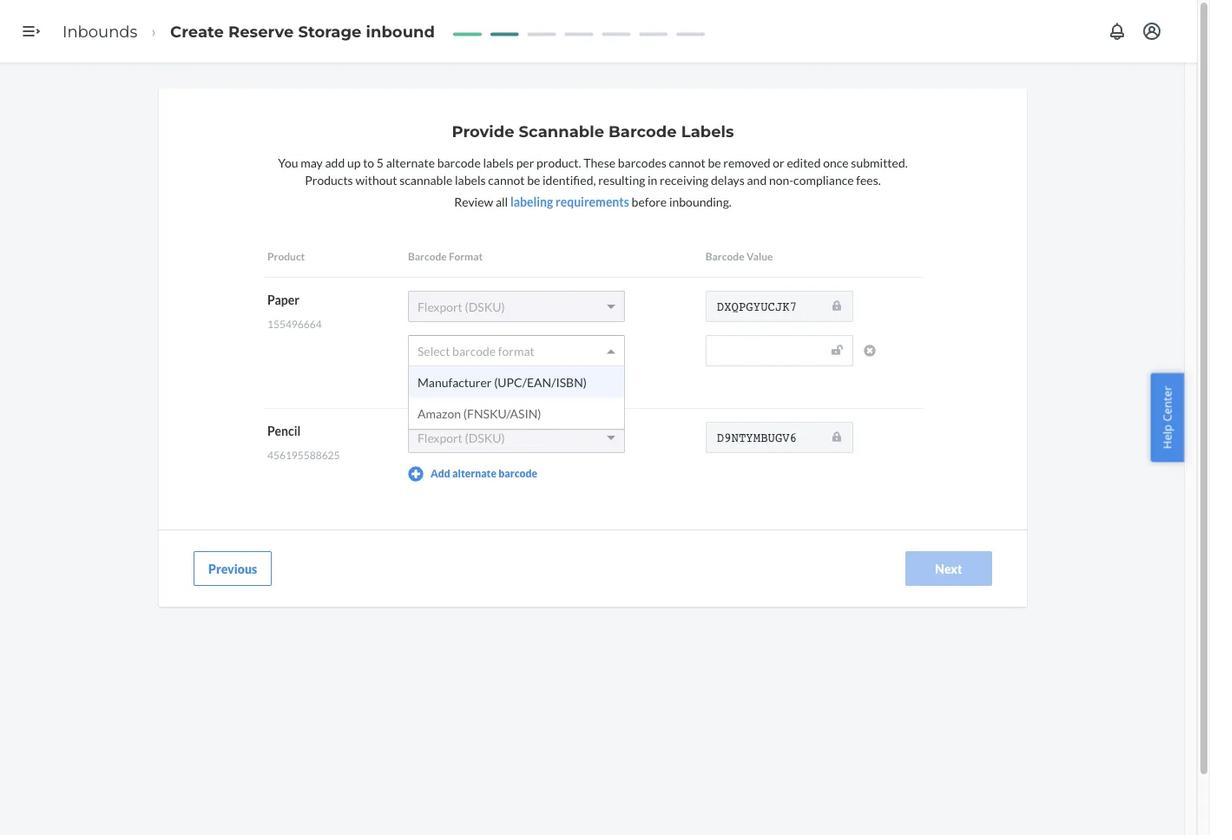 Task type: locate. For each thing, give the bounding box(es) containing it.
help center button
[[1151, 373, 1184, 462]]

amazon
[[418, 406, 461, 421]]

1 horizontal spatial cannot
[[669, 155, 706, 170]]

(dsku) up "select barcode format"
[[465, 299, 505, 314]]

cannot up receiving
[[669, 155, 706, 170]]

labels
[[681, 122, 734, 141]]

alternate
[[386, 155, 435, 170], [452, 380, 497, 393], [452, 467, 497, 480]]

[object object] option
[[409, 366, 624, 398], [409, 398, 624, 429]]

select
[[418, 343, 450, 358]]

add alternate barcode button down "amazon (fnsku/asin)"
[[408, 466, 537, 482]]

next button
[[906, 551, 992, 586]]

plus circle image
[[408, 379, 424, 395]]

add alternate barcode button
[[408, 379, 537, 395], [408, 466, 537, 482]]

review
[[454, 194, 493, 209]]

format
[[498, 343, 535, 358]]

1 vertical spatial cannot
[[488, 172, 525, 187]]

add
[[431, 380, 450, 393], [431, 467, 450, 480]]

add right plus circle image
[[431, 467, 450, 480]]

amazon (fnsku/asin)
[[418, 406, 541, 421]]

help center
[[1159, 386, 1175, 449]]

[object object] option down format
[[409, 366, 624, 398]]

barcode left value
[[706, 250, 745, 262]]

barcode value
[[706, 250, 773, 262]]

center
[[1159, 386, 1175, 422]]

add alternate barcode button up "amazon (fnsku/asin)"
[[408, 379, 537, 395]]

labels left 'per'
[[483, 155, 514, 170]]

2 add alternate barcode from the top
[[431, 467, 537, 480]]

add alternate barcode up "amazon (fnsku/asin)"
[[431, 380, 537, 393]]

create
[[170, 22, 224, 41]]

help
[[1159, 425, 1175, 449]]

1 vertical spatial add alternate barcode button
[[408, 466, 537, 482]]

flexport (dsku)
[[418, 299, 505, 314], [418, 430, 505, 445]]

(dsku) down "amazon (fnsku/asin)"
[[465, 430, 505, 445]]

None field
[[418, 336, 422, 368]]

None text field
[[706, 422, 853, 453]]

to
[[363, 155, 374, 170]]

[object object] option containing amazon (fnsku/asin)
[[409, 398, 624, 429]]

inbounding.
[[669, 194, 732, 209]]

2 vertical spatial alternate
[[452, 467, 497, 480]]

add right plus circle icon at the left of page
[[431, 380, 450, 393]]

identified,
[[543, 172, 596, 187]]

be down 'per'
[[527, 172, 540, 187]]

provide scannable barcode labels
[[452, 122, 734, 141]]

None text field
[[706, 291, 853, 322], [706, 335, 853, 366], [706, 291, 853, 322], [706, 335, 853, 366]]

add for plus circle icon at the left of page
[[431, 380, 450, 393]]

barcode left format
[[408, 250, 447, 262]]

0 horizontal spatial barcode
[[408, 250, 447, 262]]

barcode up barcodes
[[609, 122, 677, 141]]

fees.
[[856, 172, 881, 187]]

1 vertical spatial (dsku)
[[465, 430, 505, 445]]

2 [object object] option from the top
[[409, 398, 624, 429]]

once
[[823, 155, 849, 170]]

barcode up scannable
[[437, 155, 481, 170]]

2 add from the top
[[431, 467, 450, 480]]

0 vertical spatial add
[[431, 380, 450, 393]]

breadcrumbs navigation
[[49, 6, 449, 57]]

be up delays
[[708, 155, 721, 170]]

labels up review
[[455, 172, 486, 187]]

open navigation image
[[21, 21, 42, 42]]

456195588625
[[267, 449, 340, 461]]

barcode for barcode format
[[408, 250, 447, 262]]

and
[[747, 172, 767, 187]]

you
[[278, 155, 298, 170]]

lock alt image
[[832, 300, 841, 312], [832, 431, 841, 443]]

product
[[267, 250, 305, 262]]

receiving
[[660, 172, 709, 187]]

1 add alternate barcode from the top
[[431, 380, 537, 393]]

flexport
[[418, 299, 463, 314], [418, 430, 463, 445]]

1 [object object] option from the top
[[409, 366, 624, 398]]

scannable
[[519, 122, 604, 141]]

be
[[708, 155, 721, 170], [527, 172, 540, 187]]

1 lock alt image from the top
[[832, 300, 841, 312]]

1 flexport (dsku) from the top
[[418, 299, 505, 314]]

1 vertical spatial flexport
[[418, 430, 463, 445]]

1 vertical spatial alternate
[[452, 380, 497, 393]]

0 vertical spatial add alternate barcode
[[431, 380, 537, 393]]

2 flexport from the top
[[418, 430, 463, 445]]

labeling
[[510, 194, 553, 209]]

0 horizontal spatial be
[[527, 172, 540, 187]]

flexport (dsku) down "amazon (fnsku/asin)"
[[418, 430, 505, 445]]

alternate for plus circle icon at the left of page
[[452, 380, 497, 393]]

0 vertical spatial be
[[708, 155, 721, 170]]

(upc/ean/isbn)
[[494, 375, 587, 389]]

1 vertical spatial lock alt image
[[832, 431, 841, 443]]

155496664
[[267, 318, 322, 330]]

alternate up scannable
[[386, 155, 435, 170]]

alternate up "amazon (fnsku/asin)"
[[452, 380, 497, 393]]

these
[[584, 155, 616, 170]]

barcode
[[437, 155, 481, 170], [452, 343, 496, 358], [499, 380, 537, 393], [499, 467, 537, 480]]

add alternate barcode
[[431, 380, 537, 393], [431, 467, 537, 480]]

format
[[449, 250, 483, 262]]

0 vertical spatial lock alt image
[[832, 300, 841, 312]]

(dsku) for paper
[[465, 299, 505, 314]]

barcode down the '(fnsku/asin)'
[[499, 467, 537, 480]]

2 horizontal spatial barcode
[[706, 250, 745, 262]]

scannable
[[400, 172, 453, 187]]

removed
[[724, 155, 771, 170]]

labels
[[483, 155, 514, 170], [455, 172, 486, 187]]

inbound
[[366, 22, 435, 41]]

(fnsku/asin)
[[463, 406, 541, 421]]

2 (dsku) from the top
[[465, 430, 505, 445]]

or
[[773, 155, 785, 170]]

times circle image
[[864, 345, 876, 357]]

plus circle image
[[408, 466, 424, 482]]

lock open alt image
[[832, 344, 843, 356]]

1 add from the top
[[431, 380, 450, 393]]

cannot up all
[[488, 172, 525, 187]]

alternate right plus circle image
[[452, 467, 497, 480]]

barcode up manufacturer
[[452, 343, 496, 358]]

[object object] option down manufacturer (upc/ean/isbn)
[[409, 398, 624, 429]]

(dsku) for pencil
[[465, 430, 505, 445]]

barcode
[[609, 122, 677, 141], [408, 250, 447, 262], [706, 250, 745, 262]]

0 vertical spatial flexport
[[418, 299, 463, 314]]

1 flexport from the top
[[418, 299, 463, 314]]

1 vertical spatial flexport (dsku)
[[418, 430, 505, 445]]

flexport down amazon
[[418, 430, 463, 445]]

0 vertical spatial (dsku)
[[465, 299, 505, 314]]

products
[[305, 172, 353, 187]]

list box
[[409, 366, 624, 429]]

(dsku)
[[465, 299, 505, 314], [465, 430, 505, 445]]

before
[[632, 194, 667, 209]]

1 horizontal spatial be
[[708, 155, 721, 170]]

resulting
[[598, 172, 645, 187]]

0 vertical spatial add alternate barcode button
[[408, 379, 537, 395]]

barcodes
[[618, 155, 667, 170]]

in
[[648, 172, 658, 187]]

flexport up 'select' at left top
[[418, 299, 463, 314]]

paper
[[267, 292, 299, 307]]

requirements
[[556, 194, 629, 209]]

previous
[[208, 561, 257, 576]]

0 horizontal spatial cannot
[[488, 172, 525, 187]]

0 vertical spatial labels
[[483, 155, 514, 170]]

1 vertical spatial add alternate barcode
[[431, 467, 537, 480]]

0 vertical spatial alternate
[[386, 155, 435, 170]]

0 vertical spatial flexport (dsku)
[[418, 299, 505, 314]]

1 vertical spatial add
[[431, 467, 450, 480]]

without
[[355, 172, 397, 187]]

alternate inside you may add up to 5 alternate barcode labels per product. these barcodes cannot be removed or edited once submitted. products without scannable labels cannot be identified, resulting in receiving delays and non-compliance fees. review all labeling requirements before inbounding.
[[386, 155, 435, 170]]

add for plus circle image
[[431, 467, 450, 480]]

0 vertical spatial cannot
[[669, 155, 706, 170]]

flexport (dsku) for pencil
[[418, 430, 505, 445]]

manufacturer
[[418, 375, 492, 389]]

2 flexport (dsku) from the top
[[418, 430, 505, 445]]

pencil
[[267, 423, 301, 438]]

flexport (dsku) up "select barcode format"
[[418, 299, 505, 314]]

cannot
[[669, 155, 706, 170], [488, 172, 525, 187]]

inbounds link
[[63, 22, 137, 41]]

add alternate barcode down "amazon (fnsku/asin)"
[[431, 467, 537, 480]]

1 (dsku) from the top
[[465, 299, 505, 314]]

per
[[516, 155, 534, 170]]



Task type: vqa. For each thing, say whether or not it's contained in the screenshot.
Add for 1st Add alternate barcode button from the top plus circle icon
yes



Task type: describe. For each thing, give the bounding box(es) containing it.
add alternate barcode for plus circle image
[[431, 467, 537, 480]]

add
[[325, 155, 345, 170]]

you may add up to 5 alternate barcode labels per product. these barcodes cannot be removed or edited once submitted. products without scannable labels cannot be identified, resulting in receiving delays and non-compliance fees. review all labeling requirements before inbounding.
[[278, 155, 908, 209]]

all
[[496, 194, 508, 209]]

list box containing manufacturer (upc/ean/isbn)
[[409, 366, 624, 429]]

reserve
[[228, 22, 294, 41]]

select barcode format
[[418, 343, 535, 358]]

may
[[301, 155, 323, 170]]

delays
[[711, 172, 745, 187]]

[object object] option containing manufacturer (upc/ean/isbn)
[[409, 366, 624, 398]]

flexport for pencil
[[418, 430, 463, 445]]

create reserve storage inbound
[[170, 22, 435, 41]]

add alternate barcode for plus circle icon at the left of page
[[431, 380, 537, 393]]

barcode up the '(fnsku/asin)'
[[499, 380, 537, 393]]

2 lock alt image from the top
[[832, 431, 841, 443]]

1 horizontal spatial barcode
[[609, 122, 677, 141]]

barcode inside you may add up to 5 alternate barcode labels per product. these barcodes cannot be removed or edited once submitted. products without scannable labels cannot be identified, resulting in receiving delays and non-compliance fees. review all labeling requirements before inbounding.
[[437, 155, 481, 170]]

non-
[[769, 172, 794, 187]]

product.
[[537, 155, 581, 170]]

open notifications image
[[1107, 21, 1128, 42]]

2 add alternate barcode button from the top
[[408, 466, 537, 482]]

compliance
[[794, 172, 854, 187]]

provide
[[452, 122, 514, 141]]

inbounds
[[63, 22, 137, 41]]

flexport for paper
[[418, 299, 463, 314]]

open account menu image
[[1142, 21, 1163, 42]]

barcode for barcode value
[[706, 250, 745, 262]]

previous button
[[194, 551, 272, 586]]

value
[[747, 250, 773, 262]]

1 vertical spatial labels
[[455, 172, 486, 187]]

edited
[[787, 155, 821, 170]]

next
[[935, 561, 963, 576]]

labeling requirements button
[[510, 193, 629, 210]]

5
[[377, 155, 384, 170]]

1 add alternate barcode button from the top
[[408, 379, 537, 395]]

flexport (dsku) for paper
[[418, 299, 505, 314]]

storage
[[298, 22, 362, 41]]

submitted.
[[851, 155, 908, 170]]

1 vertical spatial be
[[527, 172, 540, 187]]

alternate for plus circle image
[[452, 467, 497, 480]]

up
[[347, 155, 361, 170]]

barcode format
[[408, 250, 483, 262]]

manufacturer (upc/ean/isbn)
[[418, 375, 587, 389]]



